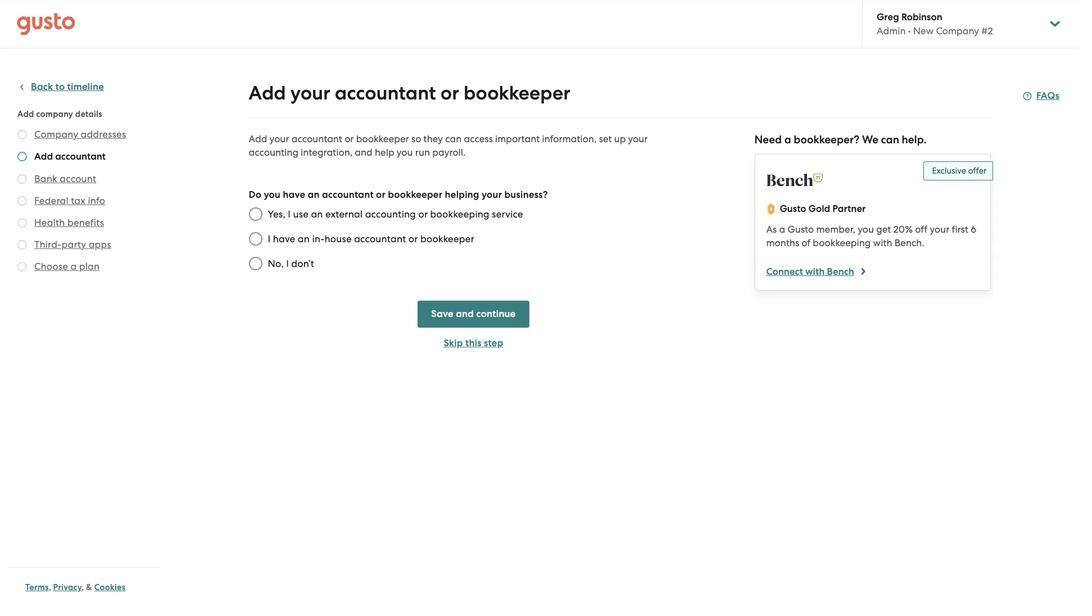 Task type: describe. For each thing, give the bounding box(es) containing it.
add your accountant or bookkeeper so they can access important information, set up your accounting integration, and help you run payroll.
[[249, 133, 648, 158]]

gold badge image
[[767, 202, 776, 216]]

save and continue button
[[418, 301, 530, 328]]

details
[[75, 109, 102, 119]]

apps
[[89, 239, 111, 250]]

cookies button
[[94, 581, 126, 595]]

information,
[[543, 133, 597, 145]]

help.
[[903, 133, 927, 146]]

privacy link
[[53, 583, 82, 593]]

do
[[249, 189, 262, 201]]

add your accountant or bookkeeper
[[249, 82, 571, 105]]

accountant up so
[[335, 82, 436, 105]]

add for add company details
[[17, 109, 34, 119]]

with inside as a gusto member, you get 20% off your first 6 months of bookkeeping with bench.
[[874, 237, 893, 249]]

company addresses
[[34, 129, 126, 140]]

add company details
[[17, 109, 102, 119]]

third-party apps
[[34, 239, 111, 250]]

they
[[424, 133, 443, 145]]

bank
[[34, 173, 57, 184]]

integration,
[[301, 147, 353, 158]]

exclusive offer
[[933, 166, 987, 176]]

we
[[863, 133, 879, 146]]

a for need
[[785, 133, 792, 146]]

bookkeeping inside as a gusto member, you get 20% off your first 6 months of bookkeeping with bench.
[[814, 237, 872, 249]]

choose a plan
[[34, 261, 100, 272]]

skip this step button
[[418, 337, 530, 350]]

6
[[972, 224, 977, 235]]

health benefits
[[34, 217, 104, 228]]

accounting inside add your accountant or bookkeeper so they can access important information, set up your accounting integration, and help you run payroll.
[[249, 147, 299, 158]]

third-
[[34, 239, 62, 250]]

use
[[293, 209, 309, 220]]

you inside as a gusto member, you get 20% off your first 6 months of bookkeeping with bench.
[[859, 224, 875, 235]]

bench
[[828, 266, 855, 278]]

accountant up external
[[322, 189, 374, 201]]

info
[[88, 195, 105, 206]]

step
[[484, 337, 504, 349]]

company addresses button
[[34, 128, 126, 141]]

gold
[[809, 203, 831, 215]]

20%
[[894, 224, 914, 235]]

don't
[[292, 258, 314, 269]]

bookkeeper up yes, i use an external accounting or bookkeeping service
[[388, 189, 443, 201]]

add for add your accountant or bookkeeper
[[249, 82, 286, 105]]

no, i don't
[[268, 258, 314, 269]]

health
[[34, 217, 65, 228]]

admin
[[877, 25, 906, 37]]

back to timeline
[[31, 81, 104, 93]]

company
[[36, 109, 73, 119]]

a for choose
[[71, 261, 77, 272]]

help
[[375, 147, 395, 158]]

i for no,
[[286, 258, 289, 269]]

get
[[877, 224, 892, 235]]

save and continue
[[432, 308, 516, 320]]

or down do you have an accountant or bookkeeper helping your business?
[[419, 209, 428, 220]]

check image for company
[[17, 130, 27, 139]]

0 vertical spatial gusto
[[780, 203, 807, 215]]

bank account
[[34, 173, 96, 184]]

months
[[767, 237, 800, 249]]

addresses
[[81, 129, 126, 140]]

company inside greg robinson admin • new company #2
[[937, 25, 980, 37]]

skip
[[444, 337, 463, 349]]

important
[[496, 133, 540, 145]]

check image for federal
[[17, 196, 27, 206]]

1 horizontal spatial accounting
[[365, 209, 416, 220]]

add for add accountant
[[34, 151, 53, 163]]

1 vertical spatial with
[[806, 266, 825, 278]]

0 horizontal spatial bookkeeping
[[431, 209, 490, 220]]

1 , from the left
[[49, 583, 51, 593]]

faqs
[[1037, 90, 1060, 102]]

skip this step
[[444, 337, 504, 349]]

accountant inside list
[[55, 151, 106, 163]]

faqs button
[[1024, 89, 1060, 103]]

i for yes,
[[288, 209, 291, 220]]

yes,
[[268, 209, 286, 220]]

&
[[86, 583, 92, 593]]

gusto inside as a gusto member, you get 20% off your first 6 months of bookkeeping with bench.
[[788, 224, 815, 235]]

privacy
[[53, 583, 82, 593]]

choose a plan button
[[34, 260, 100, 273]]

or down yes, i use an external accounting or bookkeeping service
[[409, 233, 418, 245]]

Yes, I use an external accounting or bookkeeping service radio
[[243, 202, 268, 227]]

2 check image from the top
[[17, 174, 27, 184]]

so
[[412, 133, 422, 145]]

bookkeeper inside add your accountant or bookkeeper so they can access important information, set up your accounting integration, and help you run payroll.
[[356, 133, 409, 145]]

account
[[60, 173, 96, 184]]

service
[[492, 209, 524, 220]]

i have an in-house accountant or bookkeeper
[[268, 233, 475, 245]]

payroll.
[[433, 147, 466, 158]]

yes, i use an external accounting or bookkeeping service
[[268, 209, 524, 220]]

do you have an accountant or bookkeeper helping your business?
[[249, 189, 548, 201]]

to
[[55, 81, 65, 93]]

check image for third-
[[17, 240, 27, 250]]

and inside button
[[456, 308, 474, 320]]

terms , privacy , & cookies
[[25, 583, 126, 593]]

as
[[767, 224, 778, 235]]

add for add your accountant or bookkeeper so they can access important information, set up your accounting integration, and help you run payroll.
[[249, 133, 267, 145]]

new
[[914, 25, 934, 37]]

I have an in-house accountant or bookkeeper radio
[[243, 227, 268, 251]]

company inside button
[[34, 129, 78, 140]]



Task type: vqa. For each thing, say whether or not it's contained in the screenshot.
help
yes



Task type: locate. For each thing, give the bounding box(es) containing it.
greg
[[877, 11, 900, 23]]

or up integration,
[[345, 133, 354, 145]]

check image left choose in the top left of the page
[[17, 262, 27, 272]]

0 vertical spatial bookkeeping
[[431, 209, 490, 220]]

partner
[[833, 203, 866, 215]]

exclusive
[[933, 166, 967, 176]]

0 horizontal spatial company
[[34, 129, 78, 140]]

check image left federal
[[17, 196, 27, 206]]

need a bookkeeper? we can help.
[[755, 133, 927, 146]]

external
[[326, 209, 363, 220]]

accountant down company addresses
[[55, 151, 106, 163]]

a inside button
[[71, 261, 77, 272]]

check image left health
[[17, 218, 27, 228]]

2 check image from the top
[[17, 196, 27, 206]]

2 can from the left
[[882, 133, 900, 146]]

1 vertical spatial an
[[311, 209, 323, 220]]

can up payroll.
[[446, 133, 462, 145]]

home image
[[17, 13, 75, 35]]

first
[[953, 224, 969, 235]]

you down so
[[397, 147, 413, 158]]

0 vertical spatial an
[[308, 189, 320, 201]]

you right do
[[264, 189, 281, 201]]

bookkeeping
[[431, 209, 490, 220], [814, 237, 872, 249]]

1 horizontal spatial with
[[874, 237, 893, 249]]

back
[[31, 81, 53, 93]]

1 check image from the top
[[17, 130, 27, 139]]

1 horizontal spatial you
[[397, 147, 413, 158]]

1 horizontal spatial company
[[937, 25, 980, 37]]

have up the use
[[283, 189, 306, 201]]

0 vertical spatial you
[[397, 147, 413, 158]]

a inside as a gusto member, you get 20% off your first 6 months of bookkeeping with bench.
[[780, 224, 786, 235]]

1 vertical spatial bookkeeping
[[814, 237, 872, 249]]

robinson
[[902, 11, 943, 23]]

2 vertical spatial you
[[859, 224, 875, 235]]

tax
[[71, 195, 86, 206]]

can right we
[[882, 133, 900, 146]]

1 horizontal spatial ,
[[82, 583, 84, 593]]

bookkeeping down member,
[[814, 237, 872, 249]]

0 vertical spatial with
[[874, 237, 893, 249]]

or up yes, i use an external accounting or bookkeeping service
[[376, 189, 386, 201]]

0 horizontal spatial can
[[446, 133, 462, 145]]

0 horizontal spatial with
[[806, 266, 825, 278]]

terms link
[[25, 583, 49, 593]]

company left #2
[[937, 25, 980, 37]]

continue
[[477, 308, 516, 320]]

0 horizontal spatial ,
[[49, 583, 51, 593]]

add inside list
[[34, 151, 53, 163]]

company
[[937, 25, 980, 37], [34, 129, 78, 140]]

in-
[[312, 233, 325, 245]]

2 vertical spatial an
[[298, 233, 310, 245]]

choose
[[34, 261, 68, 272]]

or
[[441, 82, 460, 105], [345, 133, 354, 145], [376, 189, 386, 201], [419, 209, 428, 220], [409, 233, 418, 245]]

can inside add your accountant or bookkeeper so they can access important information, set up your accounting integration, and help you run payroll.
[[446, 133, 462, 145]]

0 vertical spatial check image
[[17, 152, 27, 161]]

your
[[291, 82, 331, 105], [270, 133, 289, 145], [629, 133, 648, 145], [482, 189, 502, 201], [931, 224, 950, 235]]

0 vertical spatial and
[[355, 147, 373, 158]]

this
[[466, 337, 482, 349]]

helping
[[445, 189, 480, 201]]

or up they
[[441, 82, 460, 105]]

add accountant list
[[17, 128, 156, 276]]

0 vertical spatial a
[[785, 133, 792, 146]]

up
[[615, 133, 626, 145]]

0 vertical spatial i
[[288, 209, 291, 220]]

an up the use
[[308, 189, 320, 201]]

with
[[874, 237, 893, 249], [806, 266, 825, 278]]

an left in-
[[298, 233, 310, 245]]

1 horizontal spatial can
[[882, 133, 900, 146]]

1 vertical spatial gusto
[[788, 224, 815, 235]]

accounting down do you have an accountant or bookkeeper helping your business?
[[365, 209, 416, 220]]

third-party apps button
[[34, 238, 111, 251]]

bookkeeper down helping
[[421, 233, 475, 245]]

add
[[249, 82, 286, 105], [17, 109, 34, 119], [249, 133, 267, 145], [34, 151, 53, 163]]

5 check image from the top
[[17, 262, 27, 272]]

run
[[416, 147, 430, 158]]

check image left bank
[[17, 174, 27, 184]]

cookies
[[94, 583, 126, 593]]

1 horizontal spatial and
[[456, 308, 474, 320]]

1 horizontal spatial bookkeeping
[[814, 237, 872, 249]]

, left privacy
[[49, 583, 51, 593]]

add accountant
[[34, 151, 106, 163]]

terms
[[25, 583, 49, 593]]

bank account button
[[34, 172, 96, 186]]

check image left third-
[[17, 240, 27, 250]]

greg robinson admin • new company #2
[[877, 11, 994, 37]]

of
[[802, 237, 811, 249]]

offer
[[969, 166, 987, 176]]

your inside as a gusto member, you get 20% off your first 6 months of bookkeeping with bench.
[[931, 224, 950, 235]]

check image for health
[[17, 218, 27, 228]]

have up no, i don't
[[273, 233, 296, 245]]

plan
[[79, 261, 100, 272]]

2 horizontal spatial you
[[859, 224, 875, 235]]

1 vertical spatial accounting
[[365, 209, 416, 220]]

a for as
[[780, 224, 786, 235]]

an for external
[[311, 209, 323, 220]]

check image
[[17, 130, 27, 139], [17, 196, 27, 206], [17, 218, 27, 228], [17, 240, 27, 250], [17, 262, 27, 272]]

company down 'company'
[[34, 129, 78, 140]]

federal tax info
[[34, 195, 105, 206]]

2 vertical spatial i
[[286, 258, 289, 269]]

bench.
[[895, 237, 925, 249]]

off
[[916, 224, 928, 235]]

check image down add company details
[[17, 130, 27, 139]]

1 vertical spatial check image
[[17, 174, 27, 184]]

with down get
[[874, 237, 893, 249]]

need
[[755, 133, 783, 146]]

member,
[[817, 224, 856, 235]]

have
[[283, 189, 306, 201], [273, 233, 296, 245]]

accounting up do
[[249, 147, 299, 158]]

i right 'no,'
[[286, 258, 289, 269]]

no,
[[268, 258, 284, 269]]

and left help
[[355, 147, 373, 158]]

bookkeeping down helping
[[431, 209, 490, 220]]

you inside add your accountant or bookkeeper so they can access important information, set up your accounting integration, and help you run payroll.
[[397, 147, 413, 158]]

1 can from the left
[[446, 133, 462, 145]]

,
[[49, 583, 51, 593], [82, 583, 84, 593]]

accountant down yes, i use an external accounting or bookkeeping service
[[354, 233, 406, 245]]

1 vertical spatial you
[[264, 189, 281, 201]]

an
[[308, 189, 320, 201], [311, 209, 323, 220], [298, 233, 310, 245]]

a left plan
[[71, 261, 77, 272]]

or inside add your accountant or bookkeeper so they can access important information, set up your accounting integration, and help you run payroll.
[[345, 133, 354, 145]]

and
[[355, 147, 373, 158], [456, 308, 474, 320]]

bookkeeper
[[464, 82, 571, 105], [356, 133, 409, 145], [388, 189, 443, 201], [421, 233, 475, 245]]

an for accountant
[[308, 189, 320, 201]]

2 vertical spatial a
[[71, 261, 77, 272]]

•
[[909, 25, 912, 37]]

0 horizontal spatial you
[[264, 189, 281, 201]]

health benefits button
[[34, 216, 104, 229]]

you left get
[[859, 224, 875, 235]]

access
[[464, 133, 493, 145]]

set
[[599, 133, 612, 145]]

accountant up integration,
[[292, 133, 343, 145]]

timeline
[[67, 81, 104, 93]]

back to timeline button
[[17, 80, 104, 94]]

1 vertical spatial and
[[456, 308, 474, 320]]

0 horizontal spatial and
[[355, 147, 373, 158]]

add inside add your accountant or bookkeeper so they can access important information, set up your accounting integration, and help you run payroll.
[[249, 133, 267, 145]]

as a gusto member, you get 20% off your first 6 months of bookkeeping with bench.
[[767, 224, 977, 249]]

1 vertical spatial i
[[268, 233, 271, 245]]

check image for choose
[[17, 262, 27, 272]]

gusto up of
[[788, 224, 815, 235]]

and inside add your accountant or bookkeeper so they can access important information, set up your accounting integration, and help you run payroll.
[[355, 147, 373, 158]]

connect with bench
[[767, 266, 855, 278]]

check image
[[17, 152, 27, 161], [17, 174, 27, 184]]

bookkeeper up help
[[356, 133, 409, 145]]

2 , from the left
[[82, 583, 84, 593]]

connect
[[767, 266, 804, 278]]

0 vertical spatial have
[[283, 189, 306, 201]]

3 check image from the top
[[17, 218, 27, 228]]

party
[[62, 239, 86, 250]]

house
[[325, 233, 352, 245]]

with left "bench"
[[806, 266, 825, 278]]

can
[[446, 133, 462, 145], [882, 133, 900, 146]]

a right as
[[780, 224, 786, 235]]

1 vertical spatial company
[[34, 129, 78, 140]]

i
[[288, 209, 291, 220], [268, 233, 271, 245], [286, 258, 289, 269]]

1 vertical spatial have
[[273, 233, 296, 245]]

gusto right gold badge icon
[[780, 203, 807, 215]]

accountant
[[335, 82, 436, 105], [292, 133, 343, 145], [55, 151, 106, 163], [322, 189, 374, 201], [354, 233, 406, 245]]

federal tax info button
[[34, 194, 105, 208]]

an right the use
[[311, 209, 323, 220]]

i left the use
[[288, 209, 291, 220]]

and right save
[[456, 308, 474, 320]]

bookkeeper up important
[[464, 82, 571, 105]]

check image left add accountant
[[17, 152, 27, 161]]

gusto gold partner
[[780, 203, 866, 215]]

0 horizontal spatial accounting
[[249, 147, 299, 158]]

0 vertical spatial company
[[937, 25, 980, 37]]

i up 'no,'
[[268, 233, 271, 245]]

business?
[[505, 189, 548, 201]]

1 check image from the top
[[17, 152, 27, 161]]

1 vertical spatial a
[[780, 224, 786, 235]]

save
[[432, 308, 454, 320]]

4 check image from the top
[[17, 240, 27, 250]]

benefits
[[67, 217, 104, 228]]

, left &
[[82, 583, 84, 593]]

No, I don't radio
[[243, 251, 268, 276]]

accountant inside add your accountant or bookkeeper so they can access important information, set up your accounting integration, and help you run payroll.
[[292, 133, 343, 145]]

0 vertical spatial accounting
[[249, 147, 299, 158]]

a right need
[[785, 133, 792, 146]]



